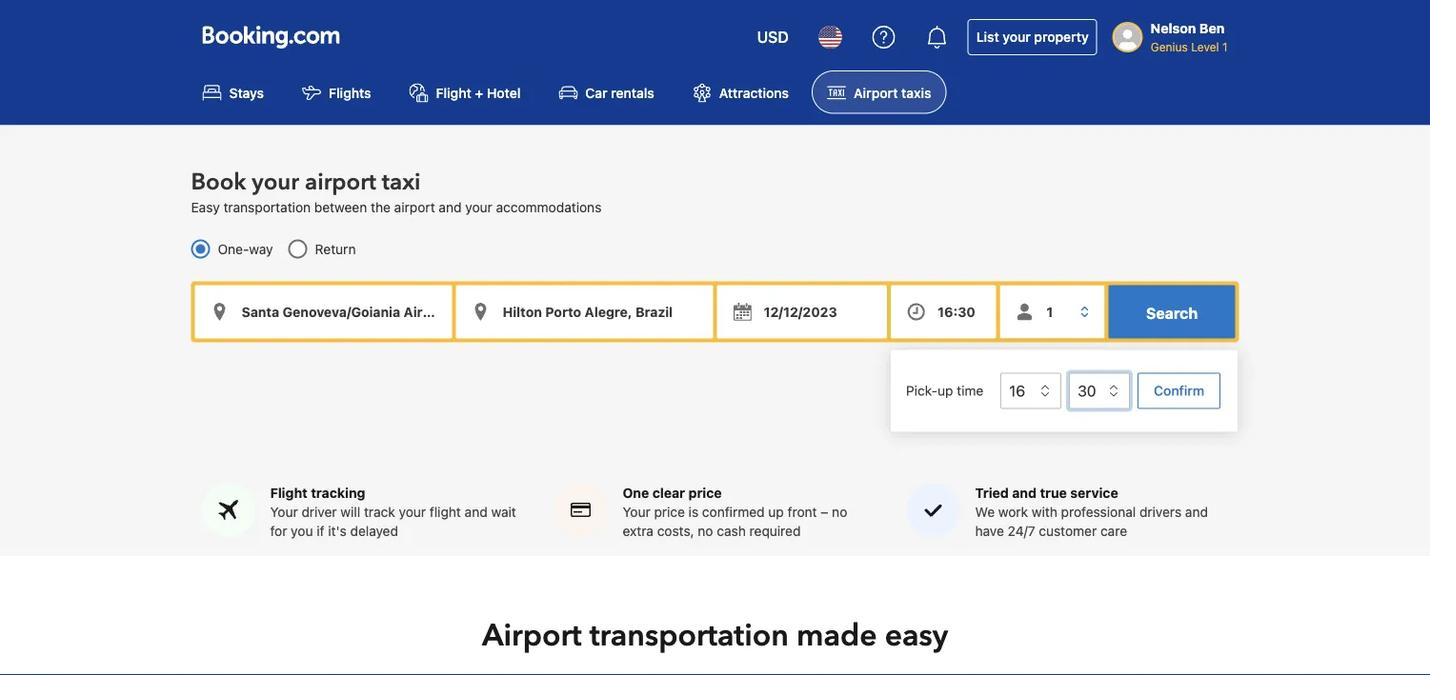Task type: describe. For each thing, give the bounding box(es) containing it.
pick-
[[906, 383, 938, 399]]

work
[[999, 504, 1028, 520]]

taxi
[[382, 167, 421, 198]]

one
[[623, 485, 649, 501]]

attractions link
[[677, 71, 804, 114]]

and up the work
[[1012, 485, 1037, 501]]

one clear price your price is confirmed up front – no extra costs, no cash required
[[623, 485, 848, 539]]

between
[[314, 199, 367, 215]]

up inside one clear price your price is confirmed up front – no extra costs, no cash required
[[769, 504, 784, 520]]

clear
[[653, 485, 685, 501]]

confirm
[[1154, 383, 1205, 399]]

pick-up time
[[906, 383, 984, 399]]

cash
[[717, 523, 746, 539]]

1 horizontal spatial no
[[832, 504, 848, 520]]

book
[[191, 167, 246, 198]]

12/12/2023 button
[[717, 285, 887, 339]]

tried and true service we work with professional drivers and have 24/7 customer care
[[975, 485, 1208, 539]]

is
[[689, 504, 699, 520]]

the
[[371, 199, 391, 215]]

hotel
[[487, 85, 521, 100]]

flights
[[329, 85, 371, 100]]

car rentals link
[[544, 71, 670, 114]]

we
[[975, 504, 995, 520]]

your right list
[[1003, 29, 1031, 45]]

and right drivers
[[1185, 504, 1208, 520]]

+
[[475, 85, 483, 100]]

and inside the flight tracking your driver will track your flight and wait for you if it's delayed
[[465, 504, 488, 520]]

nelson ben genius level 1
[[1151, 20, 1228, 53]]

confirmed
[[702, 504, 765, 520]]

with
[[1032, 504, 1058, 520]]

tracking
[[311, 485, 365, 501]]

attractions
[[719, 85, 789, 100]]

professional
[[1061, 504, 1136, 520]]

taxis
[[902, 85, 931, 100]]

ben
[[1200, 20, 1225, 36]]

24/7
[[1008, 523, 1036, 539]]

care
[[1101, 523, 1127, 539]]

usd
[[757, 28, 789, 46]]

it's
[[328, 523, 347, 539]]

one-
[[218, 241, 249, 257]]

one-way
[[218, 241, 273, 257]]

search
[[1146, 304, 1198, 322]]

true
[[1040, 485, 1067, 501]]

Enter destination text field
[[456, 285, 713, 339]]

your left accommodations
[[465, 199, 492, 215]]

made
[[797, 615, 877, 657]]

1 vertical spatial price
[[654, 504, 685, 520]]

0 vertical spatial up
[[938, 383, 954, 399]]

nelson
[[1151, 20, 1196, 36]]

way
[[249, 241, 273, 257]]

costs,
[[657, 523, 694, 539]]

your inside one clear price your price is confirmed up front – no extra costs, no cash required
[[623, 504, 651, 520]]

list your property
[[977, 29, 1089, 45]]

your inside the flight tracking your driver will track your flight and wait for you if it's delayed
[[270, 504, 298, 520]]

if
[[317, 523, 325, 539]]

list
[[977, 29, 999, 45]]

wait
[[491, 504, 516, 520]]

have
[[975, 523, 1004, 539]]

will
[[341, 504, 360, 520]]

extra
[[623, 523, 654, 539]]

track
[[364, 504, 395, 520]]

airport for airport transportation made easy
[[482, 615, 582, 657]]

car rentals
[[586, 85, 654, 100]]



Task type: vqa. For each thing, say whether or not it's contained in the screenshot.
rightmost companies
no



Task type: locate. For each thing, give the bounding box(es) containing it.
and right the
[[439, 199, 462, 215]]

–
[[821, 504, 829, 520]]

airport taxis link
[[812, 71, 947, 114]]

16:30
[[938, 304, 976, 320]]

your right track
[[399, 504, 426, 520]]

0 vertical spatial no
[[832, 504, 848, 520]]

service
[[1071, 485, 1119, 501]]

price up is
[[689, 485, 722, 501]]

return
[[315, 241, 356, 257]]

your up the for
[[270, 504, 298, 520]]

car
[[586, 85, 608, 100]]

stays link
[[187, 71, 279, 114]]

search button
[[1109, 285, 1236, 339]]

1 horizontal spatial up
[[938, 383, 954, 399]]

0 vertical spatial price
[[689, 485, 722, 501]]

accommodations
[[496, 199, 602, 215]]

0 horizontal spatial airport
[[305, 167, 376, 198]]

list your property link
[[968, 19, 1098, 55]]

up up required
[[769, 504, 784, 520]]

your
[[1003, 29, 1031, 45], [252, 167, 299, 198], [465, 199, 492, 215], [399, 504, 426, 520]]

flight + hotel
[[436, 85, 521, 100]]

and left the wait
[[465, 504, 488, 520]]

airport
[[854, 85, 898, 100], [482, 615, 582, 657]]

1 vertical spatial airport
[[394, 199, 435, 215]]

flight left '+'
[[436, 85, 472, 100]]

1 horizontal spatial your
[[623, 504, 651, 520]]

you
[[291, 523, 313, 539]]

airport
[[305, 167, 376, 198], [394, 199, 435, 215]]

stays
[[229, 85, 264, 100]]

easy
[[191, 199, 220, 215]]

up left time
[[938, 383, 954, 399]]

0 vertical spatial transportation
[[223, 199, 311, 215]]

0 horizontal spatial up
[[769, 504, 784, 520]]

airport transportation made easy
[[482, 615, 948, 657]]

flight + hotel link
[[394, 71, 536, 114]]

your
[[270, 504, 298, 520], [623, 504, 651, 520]]

rentals
[[611, 85, 654, 100]]

1 vertical spatial airport
[[482, 615, 582, 657]]

1 vertical spatial up
[[769, 504, 784, 520]]

book your airport taxi easy transportation between the airport and your accommodations
[[191, 167, 602, 215]]

1 horizontal spatial flight
[[436, 85, 472, 100]]

for
[[270, 523, 287, 539]]

your right book
[[252, 167, 299, 198]]

12/12/2023
[[764, 304, 837, 320]]

up
[[938, 383, 954, 399], [769, 504, 784, 520]]

property
[[1034, 29, 1089, 45]]

genius
[[1151, 40, 1188, 53]]

1
[[1223, 40, 1228, 53]]

delayed
[[350, 523, 398, 539]]

easy
[[885, 615, 948, 657]]

no
[[832, 504, 848, 520], [698, 523, 713, 539]]

1 vertical spatial flight
[[270, 485, 308, 501]]

front
[[788, 504, 817, 520]]

your inside the flight tracking your driver will track your flight and wait for you if it's delayed
[[399, 504, 426, 520]]

0 horizontal spatial no
[[698, 523, 713, 539]]

flights link
[[287, 71, 387, 114]]

1 your from the left
[[270, 504, 298, 520]]

0 horizontal spatial transportation
[[223, 199, 311, 215]]

flight up driver
[[270, 485, 308, 501]]

1 vertical spatial no
[[698, 523, 713, 539]]

booking.com online hotel reservations image
[[203, 26, 340, 49]]

transportation inside "book your airport taxi easy transportation between the airport and your accommodations"
[[223, 199, 311, 215]]

flight inside the flight tracking your driver will track your flight and wait for you if it's delayed
[[270, 485, 308, 501]]

1 horizontal spatial price
[[689, 485, 722, 501]]

16:30 button
[[891, 285, 996, 339]]

no right –
[[832, 504, 848, 520]]

flight
[[436, 85, 472, 100], [270, 485, 308, 501]]

flight for flight + hotel
[[436, 85, 472, 100]]

and inside "book your airport taxi easy transportation between the airport and your accommodations"
[[439, 199, 462, 215]]

required
[[750, 523, 801, 539]]

price down clear
[[654, 504, 685, 520]]

0 horizontal spatial price
[[654, 504, 685, 520]]

customer
[[1039, 523, 1097, 539]]

confirm button
[[1138, 373, 1221, 409]]

flight
[[430, 504, 461, 520]]

0 horizontal spatial flight
[[270, 485, 308, 501]]

flight tracking your driver will track your flight and wait for you if it's delayed
[[270, 485, 516, 539]]

0 vertical spatial flight
[[436, 85, 472, 100]]

0 horizontal spatial your
[[270, 504, 298, 520]]

price
[[689, 485, 722, 501], [654, 504, 685, 520]]

and
[[439, 199, 462, 215], [1012, 485, 1037, 501], [465, 504, 488, 520], [1185, 504, 1208, 520]]

level
[[1191, 40, 1219, 53]]

1 horizontal spatial transportation
[[590, 615, 789, 657]]

Enter pick-up location text field
[[195, 285, 452, 339]]

1 horizontal spatial airport
[[854, 85, 898, 100]]

your down one
[[623, 504, 651, 520]]

1 horizontal spatial airport
[[394, 199, 435, 215]]

0 vertical spatial airport
[[854, 85, 898, 100]]

airport up between
[[305, 167, 376, 198]]

airport down taxi
[[394, 199, 435, 215]]

airport taxis
[[854, 85, 931, 100]]

1 vertical spatial transportation
[[590, 615, 789, 657]]

flight for flight tracking your driver will track your flight and wait for you if it's delayed
[[270, 485, 308, 501]]

usd button
[[746, 14, 800, 60]]

time
[[957, 383, 984, 399]]

airport for airport taxis
[[854, 85, 898, 100]]

driver
[[302, 504, 337, 520]]

drivers
[[1140, 504, 1182, 520]]

0 horizontal spatial airport
[[482, 615, 582, 657]]

0 vertical spatial airport
[[305, 167, 376, 198]]

transportation
[[223, 199, 311, 215], [590, 615, 789, 657]]

2 your from the left
[[623, 504, 651, 520]]

no down is
[[698, 523, 713, 539]]

tried
[[975, 485, 1009, 501]]



